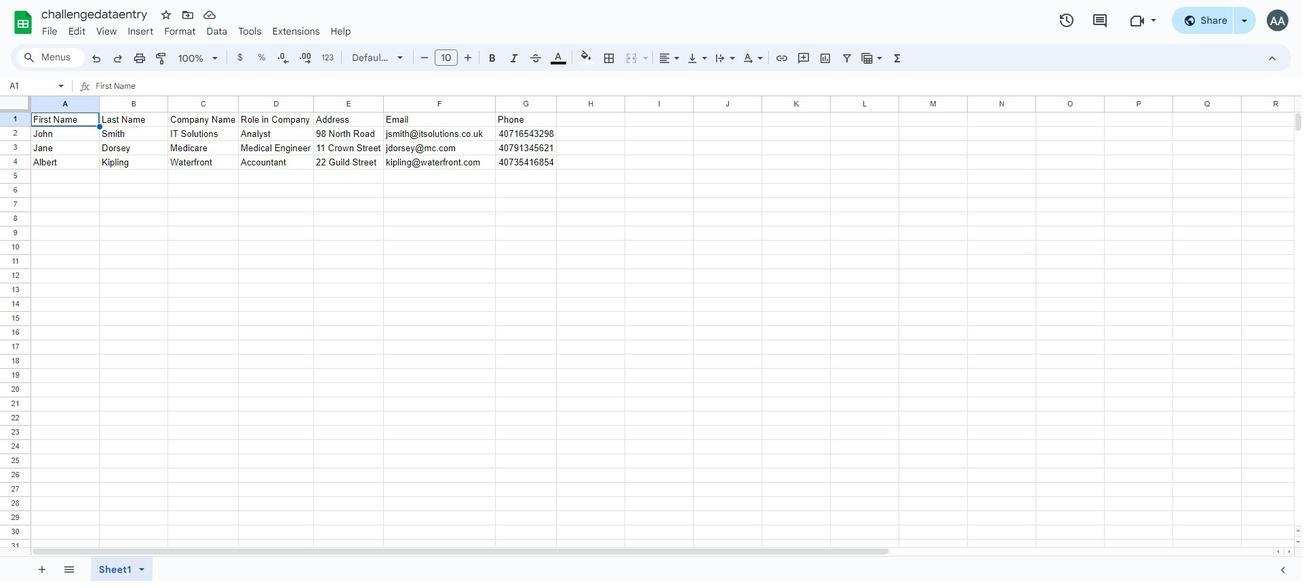 Task type: vqa. For each thing, say whether or not it's contained in the screenshot.
text field
yes



Task type: locate. For each thing, give the bounding box(es) containing it.
4 menu item from the left
[[122, 23, 159, 39]]

show all comments image
[[1092, 13, 1108, 29]]

strikethrough (alt+shift+5) image
[[529, 52, 543, 65]]

menu bar
[[37, 18, 356, 40]]

paint format image
[[155, 52, 168, 65]]

0 horizontal spatial toolbar
[[28, 557, 85, 581]]

create a filter image
[[840, 52, 854, 65]]

None text field
[[5, 79, 56, 92]]

insert link (ctrl+k) image
[[775, 52, 789, 65]]

2 menu item from the left
[[63, 23, 91, 39]]

share. anyone with the link. anyone who has the link can access. no sign-in required. image
[[1183, 14, 1195, 26]]

insert comment (ctrl+alt+m) image
[[797, 52, 810, 65]]

name box (ctrl + j) element
[[4, 78, 68, 94]]

text color image
[[550, 48, 566, 64]]

font list. default (arial) selected. option
[[352, 48, 389, 67]]

menu item
[[37, 23, 63, 39], [63, 23, 91, 39], [91, 23, 122, 39], [122, 23, 159, 39], [159, 23, 201, 39], [201, 23, 233, 39], [233, 23, 267, 39], [267, 23, 325, 39], [325, 23, 356, 39]]

6 menu item from the left
[[201, 23, 233, 39]]

1 menu item from the left
[[37, 23, 63, 39]]

9 menu item from the left
[[325, 23, 356, 39]]

menu bar banner
[[0, 0, 1302, 581]]

application
[[0, 0, 1302, 581]]

menu bar inside menu bar banner
[[37, 18, 356, 40]]

toolbar
[[28, 557, 85, 581], [86, 557, 164, 581]]

1 horizontal spatial toolbar
[[86, 557, 164, 581]]

functions image
[[889, 48, 905, 67]]

hide the menus (ctrl+shift+f) image
[[1266, 52, 1279, 65]]

Font size field
[[435, 50, 463, 66]]

all sheets image
[[58, 558, 79, 580]]

increase decimal places image
[[298, 52, 312, 65]]

None text field
[[96, 78, 1302, 96]]

star image
[[159, 8, 173, 22]]

select merge type image
[[640, 49, 648, 54]]

insert chart image
[[819, 52, 832, 65]]

last edit was 12 minutes ago image
[[1058, 12, 1075, 28]]



Task type: describe. For each thing, give the bounding box(es) containing it.
merge cells image
[[625, 52, 638, 65]]

decrease font size (ctrl+shift+comma) image
[[417, 51, 431, 64]]

document status: saved to drive. image
[[203, 8, 216, 22]]

move image
[[181, 8, 195, 22]]

Star checkbox
[[157, 5, 176, 24]]

sheets home image
[[11, 10, 35, 35]]

bold (ctrl+b) image
[[486, 52, 499, 65]]

fill color image
[[578, 48, 594, 64]]

decrease decimal places image
[[277, 52, 290, 65]]

8 menu item from the left
[[267, 23, 325, 39]]

Zoom text field
[[175, 49, 208, 68]]

5 menu item from the left
[[159, 23, 201, 39]]

Zoom field
[[173, 48, 224, 68]]

Rename text field
[[37, 5, 155, 22]]

undo (ctrl+z) image
[[90, 52, 103, 65]]

3 menu item from the left
[[91, 23, 122, 39]]

italic (ctrl+i) image
[[507, 52, 521, 65]]

add sheet image
[[35, 563, 47, 575]]

redo (ctrl+y) image
[[111, 52, 125, 65]]

increase font size (ctrl+shift+period) image
[[461, 51, 474, 64]]

quick sharing actions image
[[1242, 20, 1247, 41]]

7 menu item from the left
[[233, 23, 267, 39]]

none text field inside name box (ctrl + j) element
[[5, 79, 56, 92]]

main toolbar
[[84, 47, 909, 70]]

Menus field
[[17, 48, 85, 67]]

1 toolbar from the left
[[28, 557, 85, 581]]

print (ctrl+p) image
[[133, 52, 146, 65]]

2 toolbar from the left
[[86, 557, 164, 581]]

borders image
[[601, 48, 617, 67]]

Font size text field
[[435, 50, 457, 66]]



